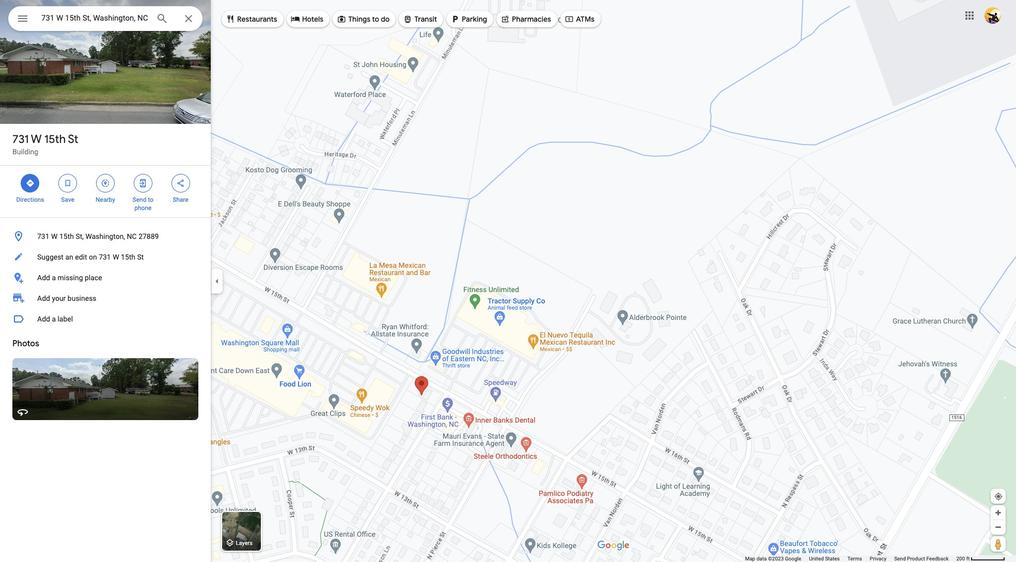 Task type: locate. For each thing, give the bounding box(es) containing it.
0 horizontal spatial st
[[68, 132, 78, 147]]

731 inside 731 w 15th st building
[[12, 132, 29, 147]]

send up phone
[[133, 196, 147, 204]]

map data ©2023 google
[[746, 557, 802, 562]]

footer inside google maps element
[[746, 556, 957, 563]]

add your business
[[37, 295, 96, 303]]

w up suggest
[[51, 233, 58, 241]]

collapse side panel image
[[211, 276, 223, 287]]

st,
[[76, 233, 84, 241]]

to inside send to phone
[[148, 196, 154, 204]]

0 vertical spatial st
[[68, 132, 78, 147]]

things
[[348, 14, 371, 24]]

actions for 731 w 15th st region
[[0, 166, 211, 218]]

suggest
[[37, 253, 64, 262]]

product
[[908, 557, 926, 562]]

label
[[58, 315, 73, 324]]

st up 
[[68, 132, 78, 147]]

to up phone
[[148, 196, 154, 204]]

w inside 731 w 15th st building
[[31, 132, 42, 147]]

 things to do
[[337, 13, 390, 25]]


[[138, 178, 148, 189]]

1 horizontal spatial st
[[137, 253, 144, 262]]

united states button
[[810, 556, 840, 563]]

0 vertical spatial 731
[[12, 132, 29, 147]]

1 vertical spatial to
[[148, 196, 154, 204]]

2 vertical spatial w
[[113, 253, 119, 262]]

2 a from the top
[[52, 315, 56, 324]]

1 vertical spatial add
[[37, 295, 50, 303]]

2 vertical spatial 15th
[[121, 253, 135, 262]]

15th left "st,"
[[59, 233, 74, 241]]

to
[[372, 14, 379, 24], [148, 196, 154, 204]]

send inside send to phone
[[133, 196, 147, 204]]

building
[[12, 148, 38, 156]]


[[17, 11, 29, 26]]

st inside 731 w 15th st building
[[68, 132, 78, 147]]

 hotels
[[291, 13, 324, 25]]

nc
[[127, 233, 137, 241]]

w
[[31, 132, 42, 147], [51, 233, 58, 241], [113, 253, 119, 262]]

1 add from the top
[[37, 274, 50, 282]]

1 a from the top
[[52, 274, 56, 282]]


[[176, 178, 185, 189]]

731 for st,
[[37, 233, 49, 241]]

15th
[[44, 132, 66, 147], [59, 233, 74, 241], [121, 253, 135, 262]]

200 ft
[[957, 557, 971, 562]]

0 vertical spatial send
[[133, 196, 147, 204]]

a left label at the bottom left of the page
[[52, 315, 56, 324]]

 transit
[[403, 13, 437, 25]]

place
[[85, 274, 102, 282]]

731
[[12, 132, 29, 147], [37, 233, 49, 241], [99, 253, 111, 262]]

atms
[[576, 14, 595, 24]]

zoom out image
[[995, 524, 1003, 532]]

1 vertical spatial st
[[137, 253, 144, 262]]

2 vertical spatial add
[[37, 315, 50, 324]]

w up building
[[31, 132, 42, 147]]


[[451, 13, 460, 25]]

1 horizontal spatial to
[[372, 14, 379, 24]]

731 w 15th st main content
[[0, 0, 211, 563]]

data
[[757, 557, 767, 562]]

feedback
[[927, 557, 949, 562]]

zoom in image
[[995, 510, 1003, 517]]


[[101, 178, 110, 189]]

send left the product
[[895, 557, 906, 562]]

a inside button
[[52, 315, 56, 324]]

2 add from the top
[[37, 295, 50, 303]]

0 horizontal spatial w
[[31, 132, 42, 147]]

1 horizontal spatial w
[[51, 233, 58, 241]]

add inside button
[[37, 274, 50, 282]]

send
[[133, 196, 147, 204], [895, 557, 906, 562]]

a left the missing
[[52, 274, 56, 282]]

a inside button
[[52, 274, 56, 282]]

none field inside 731 w 15th st, washington, nc 27889 field
[[41, 12, 148, 24]]

0 vertical spatial a
[[52, 274, 56, 282]]

1 vertical spatial w
[[51, 233, 58, 241]]

add down suggest
[[37, 274, 50, 282]]

edit
[[75, 253, 87, 262]]

0 vertical spatial to
[[372, 14, 379, 24]]

2 horizontal spatial 731
[[99, 253, 111, 262]]

add left label at the bottom left of the page
[[37, 315, 50, 324]]

suggest an edit on 731 w 15th st button
[[0, 247, 211, 268]]

terms button
[[848, 556, 863, 563]]

send inside button
[[895, 557, 906, 562]]

1 vertical spatial 15th
[[59, 233, 74, 241]]

st down 27889
[[137, 253, 144, 262]]


[[63, 178, 72, 189]]

1 vertical spatial send
[[895, 557, 906, 562]]

 search field
[[8, 6, 203, 33]]

731 up suggest
[[37, 233, 49, 241]]

send for send to phone
[[133, 196, 147, 204]]

ft
[[967, 557, 971, 562]]

15th for st
[[44, 132, 66, 147]]

0 horizontal spatial send
[[133, 196, 147, 204]]

0 vertical spatial 15th
[[44, 132, 66, 147]]

0 horizontal spatial to
[[148, 196, 154, 204]]

add inside button
[[37, 315, 50, 324]]

map
[[746, 557, 756, 562]]

w right on
[[113, 253, 119, 262]]

footer
[[746, 556, 957, 563]]

st
[[68, 132, 78, 147], [137, 253, 144, 262]]

footer containing map data ©2023 google
[[746, 556, 957, 563]]

washington,
[[86, 233, 125, 241]]

731 right on
[[99, 253, 111, 262]]

missing
[[58, 274, 83, 282]]

add
[[37, 274, 50, 282], [37, 295, 50, 303], [37, 315, 50, 324]]

add left your
[[37, 295, 50, 303]]

731 up building
[[12, 132, 29, 147]]

15th down nc
[[121, 253, 135, 262]]

0 vertical spatial w
[[31, 132, 42, 147]]

restaurants
[[237, 14, 277, 24]]

731 for st
[[12, 132, 29, 147]]

to inside  things to do
[[372, 14, 379, 24]]

a for missing
[[52, 274, 56, 282]]

15th inside 731 w 15th st building
[[44, 132, 66, 147]]


[[501, 13, 510, 25]]

hotels
[[302, 14, 324, 24]]

3 add from the top
[[37, 315, 50, 324]]

pharmacies
[[512, 14, 552, 24]]

share
[[173, 196, 189, 204]]

phone
[[135, 205, 152, 212]]


[[565, 13, 574, 25]]

1 horizontal spatial 731
[[37, 233, 49, 241]]

send product feedback
[[895, 557, 949, 562]]

1 vertical spatial 731
[[37, 233, 49, 241]]


[[26, 178, 35, 189]]

731 w 15th st, washington, nc 27889 button
[[0, 226, 211, 247]]

0 vertical spatial add
[[37, 274, 50, 282]]

2 vertical spatial 731
[[99, 253, 111, 262]]

 restaurants
[[226, 13, 277, 25]]


[[337, 13, 346, 25]]

1 vertical spatial a
[[52, 315, 56, 324]]

None field
[[41, 12, 148, 24]]

add for add your business
[[37, 295, 50, 303]]

15th up 
[[44, 132, 66, 147]]

1 horizontal spatial send
[[895, 557, 906, 562]]

w for st
[[31, 132, 42, 147]]

to left do
[[372, 14, 379, 24]]

15th for st,
[[59, 233, 74, 241]]

transit
[[415, 14, 437, 24]]

0 horizontal spatial 731
[[12, 132, 29, 147]]

a
[[52, 274, 56, 282], [52, 315, 56, 324]]



Task type: vqa. For each thing, say whether or not it's contained in the screenshot.


Task type: describe. For each thing, give the bounding box(es) containing it.
photos
[[12, 339, 39, 349]]

terms
[[848, 557, 863, 562]]

layers
[[236, 541, 253, 548]]

 parking
[[451, 13, 487, 25]]

add a label button
[[0, 309, 211, 330]]

show street view coverage image
[[992, 537, 1007, 553]]

google maps element
[[0, 0, 1017, 563]]

on
[[89, 253, 97, 262]]

parking
[[462, 14, 487, 24]]

 atms
[[565, 13, 595, 25]]


[[291, 13, 300, 25]]

privacy button
[[870, 556, 887, 563]]

united states
[[810, 557, 840, 562]]

privacy
[[870, 557, 887, 562]]

business
[[68, 295, 96, 303]]

google account: ben nelson  
(ben.nelson1980@gmail.com) image
[[985, 7, 1002, 24]]

add a missing place
[[37, 274, 102, 282]]

2 horizontal spatial w
[[113, 253, 119, 262]]

731 W 15th St, Washington, NC 27889 field
[[8, 6, 203, 31]]

send product feedback button
[[895, 556, 949, 563]]

731 w 15th st, washington, nc 27889
[[37, 233, 159, 241]]

add for add a label
[[37, 315, 50, 324]]

add a label
[[37, 315, 73, 324]]

add a missing place button
[[0, 268, 211, 288]]

do
[[381, 14, 390, 24]]

a for label
[[52, 315, 56, 324]]


[[403, 13, 413, 25]]

 button
[[8, 6, 37, 33]]


[[226, 13, 235, 25]]

google
[[786, 557, 802, 562]]

st inside suggest an edit on 731 w 15th st button
[[137, 253, 144, 262]]

add for add a missing place
[[37, 274, 50, 282]]

your
[[52, 295, 66, 303]]

send to phone
[[133, 196, 154, 212]]

©2023
[[769, 557, 784, 562]]

show your location image
[[995, 493, 1004, 502]]

200
[[957, 557, 966, 562]]

200 ft button
[[957, 557, 1006, 562]]

731 w 15th st building
[[12, 132, 78, 156]]

united
[[810, 557, 824, 562]]

w for st,
[[51, 233, 58, 241]]

send for send product feedback
[[895, 557, 906, 562]]

directions
[[16, 196, 44, 204]]

 pharmacies
[[501, 13, 552, 25]]

nearby
[[96, 196, 115, 204]]

27889
[[139, 233, 159, 241]]

add your business link
[[0, 288, 211, 309]]

suggest an edit on 731 w 15th st
[[37, 253, 144, 262]]

an
[[65, 253, 73, 262]]

save
[[61, 196, 74, 204]]

states
[[826, 557, 840, 562]]



